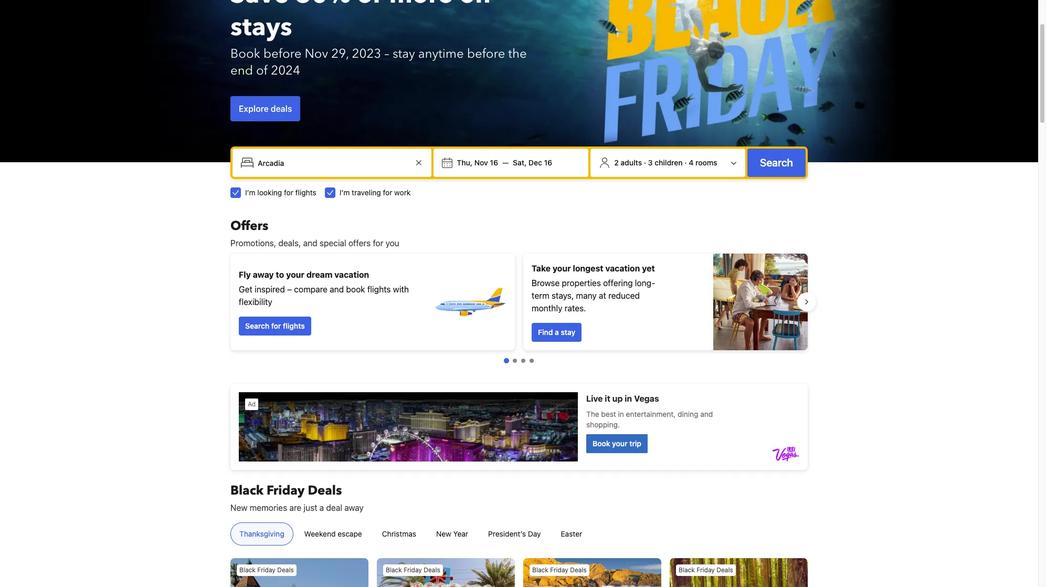 Task type: describe. For each thing, give the bounding box(es) containing it.
2023
[[352, 45, 381, 63]]

fly away to your dream vacation get inspired – compare and book flights with flexibility
[[239, 270, 409, 307]]

longest
[[573, 264, 604, 273]]

offers promotions, deals, and special offers for you
[[231, 217, 400, 248]]

i'm looking for flights
[[245, 188, 317, 197]]

christmas button
[[373, 523, 425, 546]]

search for flights
[[245, 321, 305, 330]]

looking
[[258, 188, 282, 197]]

region containing take your longest vacation yet
[[222, 250, 817, 355]]

inspired
[[255, 285, 285, 294]]

offers
[[231, 217, 269, 235]]

find
[[538, 328, 553, 337]]

black friday deals for first black friday deals link from right
[[679, 566, 734, 574]]

stays
[[231, 10, 292, 45]]

president's day button
[[480, 523, 550, 546]]

search for search for flights
[[245, 321, 270, 330]]

2 16 from the left
[[544, 158, 553, 167]]

vacation inside take your longest vacation yet browse properties offering long- term stays, many at reduced monthly rates.
[[606, 264, 640, 273]]

advertisement region
[[231, 384, 808, 470]]

weekend escape button
[[296, 523, 371, 546]]

search button
[[748, 149, 806, 177]]

president's day
[[489, 529, 541, 538]]

special
[[320, 238, 347, 248]]

find a stay
[[538, 328, 576, 337]]

just
[[304, 503, 318, 513]]

properties
[[562, 278, 601, 288]]

dream
[[307, 270, 333, 279]]

fly
[[239, 270, 251, 279]]

find a stay link
[[532, 323, 582, 342]]

– inside save 30% or more on stays book before nov 29, 2023 – stay anytime before the end of 2024
[[385, 45, 390, 63]]

fly away to your dream vacation image
[[433, 265, 507, 339]]

for left work
[[383, 188, 393, 197]]

are
[[290, 503, 302, 513]]

1 horizontal spatial nov
[[475, 158, 488, 167]]

reduced
[[609, 291, 640, 300]]

for inside offers promotions, deals, and special offers for you
[[373, 238, 384, 248]]

deal
[[326, 503, 342, 513]]

0 vertical spatial a
[[555, 328, 559, 337]]

or
[[357, 0, 383, 12]]

friday for 3rd black friday deals link from right
[[404, 566, 422, 574]]

of
[[256, 62, 268, 79]]

search for search
[[761, 157, 794, 169]]

book
[[346, 285, 365, 294]]

black friday deals for 3rd black friday deals link from right
[[386, 566, 441, 574]]

4 black friday deals link from the left
[[670, 558, 808, 587]]

at
[[599, 291, 607, 300]]

3 black friday deals link from the left
[[524, 558, 662, 587]]

2 vertical spatial flights
[[283, 321, 305, 330]]

explore
[[239, 104, 269, 113]]

1 16 from the left
[[490, 158, 498, 167]]

the
[[509, 45, 527, 63]]

take your longest vacation yet image
[[714, 254, 808, 350]]

4
[[689, 158, 694, 167]]

rates.
[[565, 304, 587, 313]]

a inside black friday deals new memories are just a deal away
[[320, 503, 324, 513]]

year
[[454, 529, 469, 538]]

anytime
[[418, 45, 464, 63]]

new inside button
[[437, 529, 452, 538]]

friday inside black friday deals new memories are just a deal away
[[267, 482, 305, 500]]

and inside offers promotions, deals, and special offers for you
[[303, 238, 318, 248]]

– inside fly away to your dream vacation get inspired – compare and book flights with flexibility
[[287, 285, 292, 294]]

2 adults · 3 children · 4 rooms button
[[595, 153, 742, 173]]

explore deals link
[[231, 96, 301, 121]]

3
[[649, 158, 653, 167]]

rooms
[[696, 158, 718, 167]]

weekend escape
[[304, 529, 362, 538]]

black friday deals for 4th black friday deals link from the right
[[240, 566, 294, 574]]

traveling
[[352, 188, 381, 197]]

on
[[460, 0, 491, 12]]

weekend
[[304, 529, 336, 538]]

many
[[576, 291, 597, 300]]

offers
[[349, 238, 371, 248]]

friday for third black friday deals link
[[551, 566, 569, 574]]

new year
[[437, 529, 469, 538]]

thanksgiving button
[[231, 523, 293, 546]]

1 · from the left
[[644, 158, 647, 167]]

30%
[[295, 0, 351, 12]]

day
[[528, 529, 541, 538]]

compare
[[294, 285, 328, 294]]

term
[[532, 291, 550, 300]]

i'm
[[245, 188, 256, 197]]

browse
[[532, 278, 560, 288]]

deals,
[[279, 238, 301, 248]]

easter
[[561, 529, 583, 538]]

progress bar inside main content
[[504, 358, 534, 363]]

your inside take your longest vacation yet browse properties offering long- term stays, many at reduced monthly rates.
[[553, 264, 571, 273]]

explore deals
[[239, 104, 292, 113]]

offering
[[604, 278, 633, 288]]

new year button
[[428, 523, 477, 546]]

take your longest vacation yet browse properties offering long- term stays, many at reduced monthly rates.
[[532, 264, 656, 313]]

save
[[231, 0, 289, 12]]

deals inside black friday deals new memories are just a deal away
[[308, 482, 342, 500]]

thu, nov 16 — sat, dec 16
[[457, 158, 553, 167]]

monthly
[[532, 304, 563, 313]]

2024
[[271, 62, 300, 79]]

to
[[276, 270, 284, 279]]

easter button
[[552, 523, 592, 546]]

memories
[[250, 503, 287, 513]]



Task type: locate. For each thing, give the bounding box(es) containing it.
nov right "thu,"
[[475, 158, 488, 167]]

flights inside fly away to your dream vacation get inspired – compare and book flights with flexibility
[[368, 285, 391, 294]]

flights right looking
[[296, 188, 317, 197]]

vacation inside fly away to your dream vacation get inspired – compare and book flights with flexibility
[[335, 270, 369, 279]]

0 horizontal spatial 16
[[490, 158, 498, 167]]

1 vertical spatial away
[[345, 503, 364, 513]]

0 vertical spatial new
[[231, 503, 248, 513]]

friday for 4th black friday deals link from the right
[[257, 566, 276, 574]]

take
[[532, 264, 551, 273]]

i'm
[[340, 188, 350, 197]]

deals
[[308, 482, 342, 500], [277, 566, 294, 574], [424, 566, 441, 574], [571, 566, 587, 574], [717, 566, 734, 574]]

dec
[[529, 158, 543, 167]]

1 horizontal spatial a
[[555, 328, 559, 337]]

1 vertical spatial a
[[320, 503, 324, 513]]

vacation up book
[[335, 270, 369, 279]]

–
[[385, 45, 390, 63], [287, 285, 292, 294]]

your right the take
[[553, 264, 571, 273]]

black friday deals link
[[231, 558, 369, 587], [377, 558, 515, 587], [524, 558, 662, 587], [670, 558, 808, 587]]

region
[[222, 250, 817, 355]]

0 horizontal spatial search
[[245, 321, 270, 330]]

1 horizontal spatial vacation
[[606, 264, 640, 273]]

black friday deals for third black friday deals link
[[533, 566, 587, 574]]

2 adults · 3 children · 4 rooms
[[615, 158, 718, 167]]

away up inspired
[[253, 270, 274, 279]]

0 horizontal spatial stay
[[393, 45, 415, 63]]

for down flexibility
[[271, 321, 281, 330]]

before
[[264, 45, 302, 63], [467, 45, 506, 63]]

0 horizontal spatial new
[[231, 503, 248, 513]]

·
[[644, 158, 647, 167], [685, 158, 687, 167]]

0 vertical spatial stay
[[393, 45, 415, 63]]

and right deals,
[[303, 238, 318, 248]]

16 right dec
[[544, 158, 553, 167]]

1 horizontal spatial and
[[330, 285, 344, 294]]

tab list
[[222, 523, 600, 546]]

1 vertical spatial search
[[245, 321, 270, 330]]

nov left 29,
[[305, 45, 328, 63]]

—
[[503, 158, 509, 167]]

black inside black friday deals new memories are just a deal away
[[231, 482, 264, 500]]

progress bar
[[504, 358, 534, 363]]

before down 'stays'
[[264, 45, 302, 63]]

more
[[389, 0, 453, 12]]

0 horizontal spatial away
[[253, 270, 274, 279]]

0 horizontal spatial –
[[287, 285, 292, 294]]

away right deal
[[345, 503, 364, 513]]

2
[[615, 158, 619, 167]]

3 black friday deals from the left
[[533, 566, 587, 574]]

before left the
[[467, 45, 506, 63]]

thu, nov 16 button
[[453, 153, 503, 172]]

away
[[253, 270, 274, 279], [345, 503, 364, 513]]

4 black friday deals from the left
[[679, 566, 734, 574]]

· left 3
[[644, 158, 647, 167]]

sat, dec 16 button
[[509, 153, 557, 172]]

stay right '2023' at the left top of page
[[393, 45, 415, 63]]

1 horizontal spatial new
[[437, 529, 452, 538]]

– right '2023' at the left top of page
[[385, 45, 390, 63]]

1 vertical spatial flights
[[368, 285, 391, 294]]

children
[[655, 158, 683, 167]]

black friday deals
[[240, 566, 294, 574], [386, 566, 441, 574], [533, 566, 587, 574], [679, 566, 734, 574]]

2 black friday deals from the left
[[386, 566, 441, 574]]

new left memories
[[231, 503, 248, 513]]

escape
[[338, 529, 362, 538]]

1 vertical spatial –
[[287, 285, 292, 294]]

your
[[553, 264, 571, 273], [286, 270, 305, 279]]

flights
[[296, 188, 317, 197], [368, 285, 391, 294], [283, 321, 305, 330]]

1 black friday deals link from the left
[[231, 558, 369, 587]]

1 horizontal spatial 16
[[544, 158, 553, 167]]

1 horizontal spatial away
[[345, 503, 364, 513]]

flights down compare
[[283, 321, 305, 330]]

29,
[[332, 45, 349, 63]]

adults
[[621, 158, 642, 167]]

a right the just
[[320, 503, 324, 513]]

i'm traveling for work
[[340, 188, 411, 197]]

stays,
[[552, 291, 574, 300]]

0 vertical spatial and
[[303, 238, 318, 248]]

main content containing offers
[[222, 217, 817, 587]]

your right to
[[286, 270, 305, 279]]

black friday deals new memories are just a deal away
[[231, 482, 364, 513]]

16
[[490, 158, 498, 167], [544, 158, 553, 167]]

and left book
[[330, 285, 344, 294]]

· left the 4 at the right of the page
[[685, 158, 687, 167]]

2 · from the left
[[685, 158, 687, 167]]

1 horizontal spatial ·
[[685, 158, 687, 167]]

nov
[[305, 45, 328, 63], [475, 158, 488, 167]]

0 horizontal spatial nov
[[305, 45, 328, 63]]

you
[[386, 238, 400, 248]]

tab list containing thanksgiving
[[222, 523, 600, 546]]

0 horizontal spatial and
[[303, 238, 318, 248]]

save 30% or more on stays book before nov 29, 2023 – stay anytime before the end of 2024
[[231, 0, 527, 79]]

0 vertical spatial flights
[[296, 188, 317, 197]]

0 horizontal spatial vacation
[[335, 270, 369, 279]]

thanksgiving
[[240, 529, 284, 538]]

and inside fly away to your dream vacation get inspired – compare and book flights with flexibility
[[330, 285, 344, 294]]

new
[[231, 503, 248, 513], [437, 529, 452, 538]]

Where are you going? field
[[254, 153, 413, 172]]

deals
[[271, 104, 292, 113]]

main content
[[222, 217, 817, 587]]

a right find
[[555, 328, 559, 337]]

tab list inside main content
[[222, 523, 600, 546]]

1 vertical spatial new
[[437, 529, 452, 538]]

away inside fly away to your dream vacation get inspired – compare and book flights with flexibility
[[253, 270, 274, 279]]

with
[[393, 285, 409, 294]]

book
[[231, 45, 260, 63]]

long-
[[635, 278, 656, 288]]

1 black friday deals from the left
[[240, 566, 294, 574]]

0 horizontal spatial your
[[286, 270, 305, 279]]

new inside black friday deals new memories are just a deal away
[[231, 503, 248, 513]]

0 vertical spatial –
[[385, 45, 390, 63]]

1 horizontal spatial before
[[467, 45, 506, 63]]

president's
[[489, 529, 526, 538]]

your inside fly away to your dream vacation get inspired – compare and book flights with flexibility
[[286, 270, 305, 279]]

0 vertical spatial away
[[253, 270, 274, 279]]

1 horizontal spatial search
[[761, 157, 794, 169]]

yet
[[642, 264, 655, 273]]

1 before from the left
[[264, 45, 302, 63]]

flights left with
[[368, 285, 391, 294]]

0 vertical spatial search
[[761, 157, 794, 169]]

1 horizontal spatial stay
[[561, 328, 576, 337]]

thu,
[[457, 158, 473, 167]]

search for flights link
[[239, 317, 311, 336]]

1 vertical spatial nov
[[475, 158, 488, 167]]

2 before from the left
[[467, 45, 506, 63]]

stay right find
[[561, 328, 576, 337]]

for left you
[[373, 238, 384, 248]]

new left year
[[437, 529, 452, 538]]

1 horizontal spatial –
[[385, 45, 390, 63]]

away inside black friday deals new memories are just a deal away
[[345, 503, 364, 513]]

friday
[[267, 482, 305, 500], [257, 566, 276, 574], [404, 566, 422, 574], [551, 566, 569, 574], [697, 566, 715, 574]]

end
[[231, 62, 253, 79]]

1 vertical spatial stay
[[561, 328, 576, 337]]

0 horizontal spatial ·
[[644, 158, 647, 167]]

0 horizontal spatial a
[[320, 503, 324, 513]]

friday for first black friday deals link from right
[[697, 566, 715, 574]]

– right inspired
[[287, 285, 292, 294]]

0 vertical spatial nov
[[305, 45, 328, 63]]

a
[[555, 328, 559, 337], [320, 503, 324, 513]]

stay inside save 30% or more on stays book before nov 29, 2023 – stay anytime before the end of 2024
[[393, 45, 415, 63]]

get
[[239, 285, 253, 294]]

1 vertical spatial and
[[330, 285, 344, 294]]

sat,
[[513, 158, 527, 167]]

2 black friday deals link from the left
[[377, 558, 515, 587]]

work
[[395, 188, 411, 197]]

16 left —
[[490, 158, 498, 167]]

flexibility
[[239, 297, 273, 307]]

1 horizontal spatial your
[[553, 264, 571, 273]]

0 horizontal spatial before
[[264, 45, 302, 63]]

for right looking
[[284, 188, 294, 197]]

search inside button
[[761, 157, 794, 169]]

promotions,
[[231, 238, 276, 248]]

for
[[284, 188, 294, 197], [383, 188, 393, 197], [373, 238, 384, 248], [271, 321, 281, 330]]

christmas
[[382, 529, 417, 538]]

nov inside save 30% or more on stays book before nov 29, 2023 – stay anytime before the end of 2024
[[305, 45, 328, 63]]

vacation up offering on the top of page
[[606, 264, 640, 273]]



Task type: vqa. For each thing, say whether or not it's contained in the screenshot.
5th does from the top of the page
no



